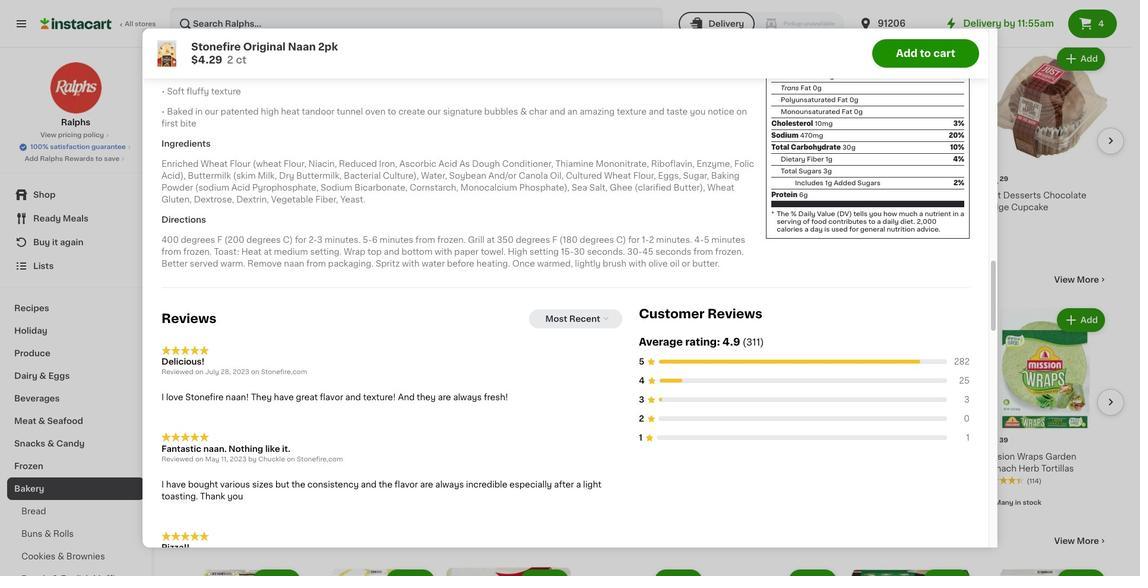 Task type: vqa. For each thing, say whether or not it's contained in the screenshot.
Mission to the right
yes



Task type: describe. For each thing, give the bounding box(es) containing it.
in inside • baked in our patented high heat tandoor tunnel oven to create our signature bubbles & char and an amazing texture and taste you notice on first bite
[[195, 107, 203, 116]]

30-
[[627, 248, 643, 256]]

tortillas inside mission super soft soft taco flour tortillas
[[335, 465, 368, 473]]

all
[[125, 21, 133, 27]]

celebration
[[447, 203, 495, 212]]

$ 3 19 inside product group
[[851, 175, 873, 188]]

from up 'bottom'
[[416, 236, 435, 244]]

add button for 6
[[1058, 310, 1104, 331]]

1 iced, from the left
[[256, 203, 276, 212]]

3 degrees from the left
[[516, 236, 550, 244]]

fiber,
[[316, 195, 338, 204]]

view more for frozen baked goods
[[1055, 537, 1100, 546]]

2,000
[[917, 219, 937, 225]]

1g for saturated fat 1g
[[828, 73, 835, 80]]

product group containing 7
[[715, 45, 840, 234]]

2 1 from the left
[[967, 434, 970, 442]]

(200
[[225, 236, 244, 244]]

fresh inside bakery fresh goodness dessert shells 5 oz
[[880, 191, 903, 200]]

mini inside bakery fresh goodness mini chocolate cupcakes
[[414, 191, 431, 200]]

2 our from the left
[[427, 107, 441, 116]]

1-
[[642, 236, 649, 244]]

1 fresh from the left
[[209, 191, 232, 200]]

shop
[[33, 191, 55, 199]]

olive
[[649, 260, 668, 268]]

and left an
[[550, 107, 566, 116]]

total for total carbohydrate 30g
[[772, 144, 790, 151]]

0 horizontal spatial reviews
[[162, 312, 216, 325]]

fat right saturated
[[815, 73, 826, 80]]

add inside add ralphs rewards to save link
[[25, 156, 38, 162]]

0 vertical spatial 29
[[1000, 176, 1009, 183]]

0 vertical spatial by
[[1004, 19, 1016, 28]]

0 horizontal spatial wheat
[[201, 160, 228, 168]]

super
[[347, 453, 371, 461]]

view more link for more desserts
[[1055, 13, 1108, 25]]

1 vertical spatial 0g
[[850, 97, 859, 103]]

kroger® cranberry celebration dessert salad
[[447, 191, 556, 212]]

desserts for more
[[215, 12, 275, 25]]

to left save
[[95, 156, 102, 162]]

0 vertical spatial ralphs
[[61, 118, 90, 127]]

2 eclairs, from the left
[[581, 203, 611, 212]]

2 inside 400 degrees f (200 degrees c) for 2-3 minutes. 5-6 minutes from frozen. grill at 350 degrees f (180 degrees c) for 1-2 minutes. 4-5 minutes from frozen. toast: heat at medium setting. wrap top and bottom with paper towel. high setting 15-30 seconds. 30-45 seconds from frozen. better served warm. remove naan from packaging. spritz with water before heating. once warmed, lightly brush with olive oil or butter.
[[649, 236, 654, 244]]

19 inside product group
[[865, 176, 873, 183]]

make
[[485, 67, 508, 75]]

chocolate inside 'rubicon handcrafted cupcakes, chocolate cream'
[[761, 203, 804, 212]]

flour inside mission super soft soft taco flour tortillas
[[312, 465, 333, 473]]

from down "setting." on the top left
[[306, 260, 326, 268]]

view pricing policy
[[40, 132, 104, 138]]

add button for 4
[[1058, 48, 1104, 70]]

2 vertical spatial 0g
[[854, 109, 863, 115]]

fat up 30g in the right of the page
[[842, 109, 853, 115]]

buns
[[21, 530, 42, 538]]

2 up $4.29 element
[[639, 415, 644, 423]]

2 style from the left
[[581, 215, 602, 224]]

goodness inside bakery fresh goodness dessert shells 5 oz
[[905, 191, 948, 200]]

goodness inside bakery fresh goodness mini chocolate cupcakes
[[369, 191, 412, 200]]

to inside • baked in our patented high heat tandoor tunnel oven to create our signature bubbles & char and an amazing texture and taste you notice on first bite
[[388, 107, 396, 116]]

39 down as at the top of the page
[[463, 176, 472, 183]]

more for more desserts's view more link
[[1077, 15, 1100, 23]]

texture inside • baked in our patented high heat tandoor tunnel oven to create our signature bubbles & char and an amazing texture and taste you notice on first bite
[[617, 107, 647, 116]]

after
[[554, 480, 574, 489]]

2 minutes from the left
[[712, 236, 746, 244]]

a right make
[[510, 67, 515, 75]]

daily inside * the % daily value (dv) tells you how much a nutrient in a serving of food contributes to a daily diet. 2,000 calories a day is used for general nutrition advice.
[[799, 211, 816, 217]]

bakery up bread
[[14, 485, 44, 493]]

1 8 from the left
[[178, 226, 183, 233]]

1 horizontal spatial frozen.
[[437, 236, 466, 244]]

customer
[[639, 308, 705, 320]]

calories
[[777, 226, 803, 233]]

stonefire for stonefire original naan 2pk $4.29 2 ct
[[191, 42, 241, 52]]

delivery by 11:55am link
[[945, 17, 1054, 31]]

39 up spinach
[[1000, 437, 1009, 444]]

includes
[[795, 180, 824, 187]]

0 vertical spatial sugars
[[799, 168, 822, 175]]

baked for frozen
[[226, 535, 267, 547]]

have inside i have bought various sizes but the consistency and the flavor are always incredible especially after a light toasting. thank you
[[166, 480, 186, 489]]

stonefire for stonefire original mini naan- 4pk
[[178, 453, 216, 461]]

bite
[[180, 119, 196, 128]]

$ inside $ 3 79
[[181, 437, 185, 444]]

5 down enriched
[[185, 175, 193, 188]]

1 vertical spatial flour,
[[634, 172, 656, 180]]

and inside 400 degrees f (200 degrees c) for 2-3 minutes. 5-6 minutes from frozen. grill at 350 degrees f (180 degrees c) for 1-2 minutes. 4-5 minutes from frozen. toast: heat at medium setting. wrap top and bottom with paper towel. high setting 15-30 seconds. 30-45 seconds from frozen. better served warm. remove naan from packaging. spritz with water before heating. once warmed, lightly brush with olive oil or butter.
[[384, 248, 400, 256]]

fat down the saturated fat 1g
[[801, 85, 811, 92]]

oz up seconds.
[[587, 227, 595, 233]]

1 horizontal spatial have
[[274, 393, 294, 402]]

and left texture!
[[345, 393, 361, 402]]

are inside i have bought various sizes but the consistency and the flavor are always incredible especially after a light toasting. thank you
[[420, 480, 433, 489]]

2 the from the left
[[379, 480, 393, 489]]

& for rolls
[[45, 530, 51, 538]]

better
[[162, 260, 188, 268]]

6 up kroger® in the left of the page
[[453, 175, 462, 188]]

bread
[[21, 507, 46, 516]]

product group containing 6
[[983, 306, 1108, 510]]

setting.
[[310, 248, 342, 256]]

0 horizontal spatial soft
[[167, 87, 185, 96]]

$ 5 89
[[315, 175, 338, 188]]

$ inside $ 5 89
[[315, 176, 319, 183]]

buy it again
[[33, 238, 84, 247]]

1 goodness from the left
[[235, 191, 278, 200]]

water,
[[421, 172, 447, 180]]

canola
[[519, 172, 548, 180]]

& for seafood
[[38, 417, 45, 425]]

$4.29
[[191, 55, 222, 65]]

shells
[[884, 203, 909, 212]]

cookies & brownies link
[[7, 545, 144, 568]]

on left july
[[195, 369, 204, 376]]

buttermilk,
[[296, 172, 342, 180]]

folic
[[735, 160, 755, 168]]

2 vertical spatial in
[[1016, 500, 1022, 506]]

oz down directions
[[184, 226, 192, 233]]

1 horizontal spatial or
[[475, 67, 483, 75]]

it.
[[282, 445, 291, 453]]

fluffy
[[187, 87, 209, 96]]

total for total sugars 3g
[[781, 168, 797, 175]]

0 vertical spatial always
[[453, 393, 482, 402]]

79
[[194, 437, 203, 444]]

ct left incredible
[[452, 476, 459, 483]]

2 $ 3 19 from the top
[[851, 437, 873, 449]]

1 vertical spatial ralphs
[[40, 156, 63, 162]]

add ralphs rewards to save
[[25, 156, 120, 162]]

1 horizontal spatial with
[[435, 248, 452, 256]]

baked for •
[[167, 107, 193, 116]]

1 horizontal spatial soft
[[373, 453, 391, 461]]

& right tear
[[377, 67, 384, 75]]

(skim
[[233, 172, 256, 180]]

buns & rolls
[[21, 530, 74, 538]]

holiday link
[[7, 320, 144, 342]]

delicious
[[517, 67, 555, 75]]

0 horizontal spatial texture
[[211, 87, 241, 96]]

from down 400
[[162, 248, 181, 256]]

bakery down the "cultured"
[[581, 191, 610, 200]]

sodium 470mg
[[772, 133, 824, 139]]

& inside • baked in our patented high heat tandoor tunnel oven to create our signature bubbles & char and an amazing texture and taste you notice on first bite
[[520, 107, 527, 116]]

ct down 4pk
[[184, 488, 191, 494]]

how
[[884, 211, 898, 217]]

by inside the fantastic naan. nothing like it. reviewed on may 11, 2023 by chuckle on stonefire,com
[[248, 456, 257, 463]]

2 vertical spatial 1g
[[825, 180, 833, 187]]

taco
[[413, 453, 433, 461]]

view more link for frozen baked goods
[[1055, 535, 1108, 547]]

a
[[167, 47, 173, 55]]

on left may
[[195, 456, 204, 463]]

daily
[[883, 219, 899, 225]]

0 vertical spatial at
[[487, 236, 495, 244]]

ralphs logo image
[[50, 62, 102, 114]]

& for eggs
[[39, 372, 46, 380]]

39 up "(sodium"
[[194, 176, 203, 183]]

$ 4 29 inside product group
[[986, 175, 1009, 188]]

a down of
[[805, 226, 809, 233]]

on down the "it."
[[287, 456, 295, 463]]

3 goodness from the left
[[637, 191, 680, 200]]

2 vertical spatial wheat
[[708, 184, 735, 192]]

$ inside $ 7 49
[[717, 176, 722, 183]]

% inside * the % daily value (dv) tells you how much a nutrient in a serving of food contributes to a daily diet. 2,000 calories a day is used for general nutrition advice.
[[791, 211, 797, 217]]

or inside 400 degrees f (200 degrees c) for 2-3 minutes. 5-6 minutes from frozen. grill at 350 degrees f (180 degrees c) for 1-2 minutes. 4-5 minutes from frozen. toast: heat at medium setting. wrap top and bottom with paper towel. high setting 15-30 seconds. 30-45 seconds from frozen. better served warm. remove naan from packaging. spritz with water before heating. once warmed, lightly brush with olive oil or butter.
[[682, 260, 691, 268]]

original for mini
[[219, 453, 251, 461]]

(180
[[560, 236, 578, 244]]

oil,
[[550, 172, 564, 180]]

1 f from the left
[[217, 236, 222, 244]]

most recent button
[[529, 309, 623, 328]]

2023 inside delicious! reviewed on july 28, 2023 on stonefire,com
[[233, 369, 249, 376]]

1 2 ct from the left
[[447, 476, 459, 483]]

meat & seafood
[[14, 417, 83, 425]]

5 inside bakery fresh goodness dessert shells 5 oz
[[849, 215, 853, 221]]

monocalcium
[[461, 184, 517, 192]]

2 horizontal spatial frozen.
[[716, 248, 744, 256]]

you inside i have bought various sizes but the consistency and the flavor are always incredible especially after a light toasting. thank you
[[227, 492, 243, 501]]

chocolate down "(sodium"
[[210, 203, 253, 212]]

bakery inside bakery fresh goodness dessert shells 5 oz
[[849, 191, 878, 200]]

5 left 89
[[319, 175, 327, 188]]

2023 inside the fantastic naan. nothing like it. reviewed on may 11, 2023 by chuckle on stonefire,com
[[230, 456, 247, 463]]

(clarified
[[635, 184, 672, 192]]

& for brownies
[[58, 552, 64, 561]]

1 horizontal spatial sodium
[[772, 133, 799, 139]]

heat
[[281, 107, 300, 116]]

6 up spinach
[[990, 437, 999, 449]]

garden
[[1046, 453, 1077, 461]]

contributes
[[829, 219, 867, 225]]

2 horizontal spatial soft
[[393, 453, 411, 461]]

chocolate down the ghee
[[613, 203, 656, 212]]

fresh!
[[484, 393, 508, 402]]

seconds.
[[587, 248, 625, 256]]

high
[[261, 107, 279, 116]]

0 horizontal spatial it
[[52, 238, 58, 247]]

39 up salt,
[[597, 176, 606, 183]]

2 bakery fresh goodness eclairs, chocolate iced, ny style 8 oz from the left
[[581, 191, 693, 233]]

i love stonefire naan! they have great flavor and texture! and they are always fresh!
[[162, 393, 508, 402]]

flavor inside i have bought various sizes but the consistency and the flavor are always incredible especially after a light toasting. thank you
[[395, 480, 418, 489]]

3g
[[824, 168, 832, 175]]

2 degrees from the left
[[247, 236, 281, 244]]

0 vertical spatial it
[[287, 67, 292, 75]]

2 2 ct button from the left
[[581, 306, 705, 484]]

2pk
[[318, 42, 338, 52]]

1 vertical spatial $ 4 29
[[717, 437, 740, 449]]

400 degrees f (200 degrees c) for 2-3 minutes. 5-6 minutes from frozen. grill at 350 degrees f (180 degrees c) for 1-2 minutes. 4-5 minutes from frozen. toast: heat at medium setting. wrap top and bottom with paper towel. high setting 15-30 seconds. 30-45 seconds from frozen. better served warm. remove naan from packaging. spritz with water before heating. once warmed, lightly brush with olive oil or butter.
[[162, 236, 746, 268]]

just
[[983, 191, 1002, 200]]

6 inside 400 degrees f (200 degrees c) for 2-3 minutes. 5-6 minutes from frozen. grill at 350 degrees f (180 degrees c) for 1-2 minutes. 4-5 minutes from frozen. toast: heat at medium setting. wrap top and bottom with paper towel. high setting 15-30 seconds. 30-45 seconds from frozen. better served warm. remove naan from packaging. spritz with water before heating. once warmed, lightly brush with olive oil or butter.
[[372, 236, 378, 244]]

for left 1-
[[628, 236, 640, 244]]

delicious!
[[162, 358, 205, 366]]

ct right 10
[[321, 488, 328, 494]]

iron,
[[379, 160, 397, 168]]

0 vertical spatial or
[[345, 47, 354, 55]]

2 $ 5 39 from the left
[[583, 175, 606, 188]]

ct right after
[[586, 476, 593, 483]]

1 vertical spatial at
[[264, 248, 272, 256]]

most
[[546, 315, 567, 323]]

ingredients
[[162, 140, 211, 148]]

cultured
[[566, 172, 602, 180]]

ct inside stonefire original naan 2pk $4.29 2 ct
[[236, 55, 247, 65]]

0 horizontal spatial with
[[402, 260, 420, 268]]

470mg
[[800, 133, 824, 139]]

• soft fluffy texture
[[162, 87, 241, 96]]

product group containing 4
[[983, 45, 1108, 223]]

a inside i have bought various sizes but the consistency and the flavor are always incredible especially after a light toasting. thank you
[[576, 480, 581, 489]]

cranberry
[[482, 191, 524, 200]]

dairy
[[14, 372, 37, 380]]

2 right after
[[581, 476, 585, 483]]

pyrophosphate,
[[252, 184, 319, 192]]

desserts for just
[[1004, 191, 1042, 200]]

herb
[[1019, 465, 1040, 473]]

(114)
[[1027, 478, 1042, 485]]

milk,
[[258, 172, 277, 180]]

service type group
[[679, 12, 845, 36]]

a right nutrient
[[961, 211, 965, 217]]

0 vertical spatial 0g
[[813, 85, 822, 92]]

they
[[417, 393, 436, 402]]

from up the butter.
[[694, 248, 713, 256]]

0 vertical spatial flavor
[[320, 393, 343, 402]]

and inside i have bought various sizes but the consistency and the flavor are always incredible especially after a light toasting. thank you
[[361, 480, 377, 489]]

0 horizontal spatial flour,
[[284, 160, 306, 168]]

recent
[[570, 315, 601, 323]]

bubbles
[[484, 107, 518, 116]]

2 f from the left
[[553, 236, 558, 244]]

for down "$4.29"
[[193, 67, 204, 75]]

of
[[803, 219, 810, 225]]

• for • great for any occasion - use it as a side bead, tear & share, dip and scoop or make a delicious pizza
[[162, 67, 165, 75]]

char
[[529, 107, 548, 116]]

$ 3 79
[[181, 437, 203, 449]]

2 left incredible
[[447, 476, 451, 483]]

nutrient
[[925, 211, 952, 217]]

bakery inside bakery fresh goodness mini chocolate cupcakes
[[312, 191, 341, 200]]

1 horizontal spatial daily
[[922, 49, 940, 56]]

5 down average
[[639, 358, 645, 366]]

cart
[[934, 49, 956, 58]]

towel.
[[481, 248, 506, 256]]

(311)
[[743, 337, 764, 347]]

and right dip
[[429, 67, 444, 75]]

original for naan
[[243, 42, 286, 52]]

wraps
[[1018, 453, 1044, 461]]

6 down spinach
[[983, 488, 988, 494]]

to up the "occasion"
[[245, 47, 254, 55]]

• for • a great alternative to everyday bread, rolls or pita
[[162, 47, 165, 55]]

bottom
[[402, 248, 433, 256]]



Task type: locate. For each thing, give the bounding box(es) containing it.
beverages link
[[7, 387, 144, 410]]

11:55am
[[1018, 19, 1054, 28]]

more for view more link for frozen baked goods
[[1077, 537, 1100, 546]]

2%
[[954, 180, 965, 187]]

frozen. up served
[[183, 248, 212, 256]]

delivery for delivery by 11:55am
[[964, 19, 1002, 28]]

1 bakery fresh goodness eclairs, chocolate iced, ny style 8 oz from the left
[[178, 191, 290, 233]]

add button
[[924, 48, 970, 70], [1058, 48, 1104, 70], [522, 310, 568, 331], [656, 310, 702, 331], [1058, 310, 1104, 331]]

1 vertical spatial $ 3 19
[[851, 437, 873, 449]]

1 c) from the left
[[283, 236, 293, 244]]

view more for more desserts
[[1055, 15, 1100, 23]]

2 view more from the top
[[1055, 276, 1100, 284]]

as
[[460, 160, 470, 168]]

4 inside just desserts chocolate fudge cupcake 4 oz
[[983, 215, 988, 221]]

baked left "goods"
[[226, 535, 267, 547]]

fresh inside bakery fresh goodness mini chocolate cupcakes
[[343, 191, 367, 200]]

i for i have bought various sizes but the consistency and the flavor are always incredible especially after a light toasting. thank you
[[162, 480, 164, 489]]

2 ct left incredible
[[447, 476, 459, 483]]

save
[[104, 156, 120, 162]]

instacart logo image
[[40, 17, 112, 31]]

dessert inside bakery fresh goodness dessert shells 5 oz
[[849, 203, 882, 212]]

have up toasting.
[[166, 480, 186, 489]]

$4.29 element
[[581, 436, 705, 451]]

stonefire inside stonefire original naan 2pk $4.29 2 ct
[[191, 42, 241, 52]]

(351)
[[222, 478, 238, 485]]

ralphs link
[[50, 62, 102, 128]]

everyday
[[256, 47, 295, 55]]

8
[[178, 226, 183, 233], [581, 227, 585, 233]]

2 • from the top
[[162, 67, 165, 75]]

5 inside 400 degrees f (200 degrees c) for 2-3 minutes. 5-6 minutes from frozen. grill at 350 degrees f (180 degrees c) for 1-2 minutes. 4-5 minutes from frozen. toast: heat at medium setting. wrap top and bottom with paper towel. high setting 15-30 seconds. 30-45 seconds from frozen. better served warm. remove naan from packaging. spritz with water before heating. once warmed, lightly brush with olive oil or butter.
[[704, 236, 710, 244]]

the right (396)
[[379, 480, 393, 489]]

2 horizontal spatial in
[[1016, 500, 1022, 506]]

alternative
[[199, 47, 243, 55]]

2 minutes. from the left
[[656, 236, 692, 244]]

dessert up contributes
[[849, 203, 882, 212]]

0 horizontal spatial 29
[[732, 437, 740, 444]]

wheat up the buttermilk
[[201, 160, 228, 168]]

delivery button
[[679, 12, 755, 36]]

bakery fresh goodness eclairs, chocolate iced, ny style 8 oz up 1-
[[581, 191, 693, 233]]

lists link
[[7, 254, 144, 278]]

180
[[929, 25, 965, 44]]

%
[[914, 49, 920, 56], [791, 211, 797, 217]]

more for second view more link from the bottom
[[1077, 276, 1100, 284]]

1 • from the top
[[162, 47, 165, 55]]

3 view more link from the top
[[1055, 535, 1108, 547]]

0 vertical spatial you
[[690, 107, 706, 116]]

stonefire inside stonefire original mini naan- 4pk
[[178, 453, 216, 461]]

1 horizontal spatial eclairs,
[[581, 203, 611, 212]]

$ 6 39 for mission
[[986, 437, 1009, 449]]

chocolate inside just desserts chocolate fudge cupcake 4 oz
[[1044, 191, 1087, 200]]

1 horizontal spatial flour,
[[634, 172, 656, 180]]

bakery down $ 5 89
[[312, 191, 341, 200]]

0 vertical spatial 2023
[[233, 369, 249, 376]]

1 tortillas from the left
[[335, 465, 368, 473]]

soft right super
[[373, 453, 391, 461]]

texture
[[211, 87, 241, 96], [617, 107, 647, 116]]

2 horizontal spatial with
[[629, 260, 647, 268]]

1 vertical spatial frozen
[[178, 535, 223, 547]]

2 mission from the left
[[983, 453, 1015, 461]]

oz down 'fudge'
[[989, 215, 997, 221]]

dessert for fresh
[[849, 203, 882, 212]]

1 horizontal spatial $ 5 39
[[583, 175, 606, 188]]

goodness up nutrient
[[905, 191, 948, 200]]

0 horizontal spatial ny
[[278, 203, 290, 212]]

4 fresh from the left
[[880, 191, 903, 200]]

frozen
[[14, 462, 43, 470], [178, 535, 223, 547]]

1 style from the left
[[178, 215, 200, 224]]

0 horizontal spatial the
[[292, 480, 305, 489]]

0 vertical spatial %
[[914, 49, 920, 56]]

or left the pita
[[345, 47, 354, 55]]

for left 2- at left top
[[295, 236, 307, 244]]

0 horizontal spatial $ 4 29
[[717, 437, 740, 449]]

desserts up cupcake
[[1004, 191, 1042, 200]]

ralphs up view pricing policy link
[[61, 118, 90, 127]]

are
[[438, 393, 451, 402], [420, 480, 433, 489]]

• for • soft fluffy texture
[[162, 87, 165, 96]]

calories
[[772, 27, 837, 41]]

sponsored badge image for 4
[[581, 236, 617, 243]]

to inside button
[[920, 49, 931, 58]]

in up bite
[[195, 107, 203, 116]]

reviewed inside the fantastic naan. nothing like it. reviewed on may 11, 2023 by chuckle on stonefire,com
[[162, 456, 194, 463]]

add inside add to cart button
[[896, 49, 918, 58]]

to inside * the % daily value (dv) tells you how much a nutrient in a serving of food contributes to a daily diet. 2,000 calories a day is used for general nutrition advice.
[[869, 219, 876, 225]]

spinach
[[983, 465, 1017, 473]]

1 minutes. from the left
[[325, 236, 361, 244]]

iced, down (clarified
[[658, 203, 679, 212]]

view for more desserts link
[[1055, 15, 1075, 23]]

c) up seconds.
[[616, 236, 626, 244]]

product group
[[178, 45, 303, 235], [581, 45, 705, 246], [715, 45, 840, 234], [849, 45, 974, 223], [983, 45, 1108, 223], [447, 306, 571, 484], [581, 306, 705, 495], [983, 306, 1108, 510], [178, 568, 303, 576], [312, 568, 437, 576], [447, 568, 571, 576], [581, 568, 705, 576], [715, 568, 840, 576], [849, 568, 974, 576], [983, 568, 1108, 576]]

original inside stonefire original naan 2pk $4.29 2 ct
[[243, 42, 286, 52]]

0 horizontal spatial bakery fresh goodness eclairs, chocolate iced, ny style 8 oz
[[178, 191, 290, 233]]

thank
[[200, 492, 225, 501]]

-
[[264, 67, 268, 75]]

1 vertical spatial wheat
[[604, 172, 631, 180]]

1 horizontal spatial are
[[438, 393, 451, 402]]

1 horizontal spatial 2 ct
[[581, 476, 593, 483]]

in inside * the % daily value (dv) tells you how much a nutrient in a serving of food contributes to a daily diet. 2,000 calories a day is used for general nutrition advice.
[[953, 211, 959, 217]]

at up the 'towel.'
[[487, 236, 495, 244]]

frozen inside 'link'
[[178, 535, 223, 547]]

ct up the "occasion"
[[236, 55, 247, 65]]

minutes right 4-
[[712, 236, 746, 244]]

average rating: 4.9 (311)
[[639, 337, 764, 347]]

minutes. up seconds
[[656, 236, 692, 244]]

for down contributes
[[850, 226, 859, 233]]

1 $ 5 39 from the left
[[181, 175, 203, 188]]

dextrose,
[[194, 195, 234, 204]]

for
[[193, 67, 204, 75], [850, 226, 859, 233], [295, 236, 307, 244], [628, 236, 640, 244]]

4 button
[[1069, 10, 1117, 38]]

0 vertical spatial daily
[[922, 49, 940, 56]]

0 horizontal spatial f
[[217, 236, 222, 244]]

1 vertical spatial you
[[870, 211, 882, 217]]

0 vertical spatial $ 6 39
[[449, 175, 472, 188]]

2 view more link from the top
[[1055, 274, 1108, 286]]

6 up 'top' at the top of page
[[372, 236, 378, 244]]

delivery for delivery
[[709, 20, 745, 28]]

with up water
[[435, 248, 452, 256]]

0 horizontal spatial $ 6 39
[[449, 175, 472, 188]]

you inside • baked in our patented high heat tandoor tunnel oven to create our signature bubbles & char and an amazing texture and taste you notice on first bite
[[690, 107, 706, 116]]

oz inside just desserts chocolate fudge cupcake 4 oz
[[989, 215, 997, 221]]

oil
[[670, 260, 680, 268]]

consistency
[[308, 480, 359, 489]]

1 eclairs, from the left
[[178, 203, 208, 212]]

pita
[[356, 47, 372, 55]]

original
[[243, 42, 286, 52], [219, 453, 251, 461]]

1 vertical spatial original
[[219, 453, 251, 461]]

sponsored badge image up seconds.
[[581, 236, 617, 243]]

5%
[[954, 73, 965, 80]]

1 vertical spatial $ 6 39
[[986, 437, 1009, 449]]

texture down any
[[211, 87, 241, 96]]

0 vertical spatial view more
[[1055, 15, 1100, 23]]

you left how
[[870, 211, 882, 217]]

daily left value*
[[922, 49, 940, 56]]

0 vertical spatial sponsored badge image
[[581, 236, 617, 243]]

frozen. up paper
[[437, 236, 466, 244]]

0 vertical spatial in
[[195, 107, 203, 116]]

i left love
[[162, 393, 164, 402]]

style down gluten,
[[178, 215, 200, 224]]

you inside * the % daily value (dv) tells you how much a nutrient in a serving of food contributes to a daily diet. 2,000 calories a day is used for general nutrition advice.
[[870, 211, 882, 217]]

fresh down bacterial
[[343, 191, 367, 200]]

1 vertical spatial baked
[[226, 535, 267, 547]]

eclairs, down salt,
[[581, 203, 611, 212]]

fat up monounsaturated
[[838, 97, 848, 103]]

delivery by 11:55am
[[964, 19, 1054, 28]]

stonefire down $ 3 79
[[178, 453, 216, 461]]

0 horizontal spatial mission
[[312, 453, 345, 461]]

0 vertical spatial original
[[243, 42, 286, 52]]

1g down 3g
[[825, 180, 833, 187]]

1 vertical spatial have
[[166, 480, 186, 489]]

2 ct right after
[[581, 476, 593, 483]]

1 the from the left
[[292, 480, 305, 489]]

cupcakes,
[[715, 203, 759, 212]]

bakery up the tells
[[849, 191, 878, 200]]

0 vertical spatial 1g
[[828, 73, 835, 80]]

are right they
[[438, 393, 451, 402]]

None search field
[[170, 7, 664, 40]]

1 horizontal spatial wheat
[[604, 172, 631, 180]]

1 horizontal spatial mini
[[414, 191, 431, 200]]

2 inside stonefire original naan 2pk $4.29 2 ct
[[227, 55, 233, 65]]

lightly
[[575, 260, 601, 268]]

item carousel region
[[178, 40, 1125, 254], [178, 301, 1125, 515]]

ny
[[278, 203, 290, 212], [681, 203, 693, 212]]

0 horizontal spatial $ 5 39
[[181, 175, 203, 188]]

0 vertical spatial frozen
[[14, 462, 43, 470]]

sodium inside enriched wheat flour (wheat flour, niacin, reduced iron, ascorbic acid as dough conditioner, thiamine mononitrate, riboflavin, enzyme, folic acid), buttermilk (skim milk, dry buttermilk, bacterial culture), water, soybean and/or canola oil, cultured wheat flour, eggs, sugar, baking powder (sodium acid pyrophosphate, sodium bicarbonate, cornstarch, monocalcium phosphate), sea salt, ghee (clarified butter), wheat gluten, dextrose, dextrin, vegetable fiber, yeast.
[[321, 184, 353, 192]]

1 horizontal spatial ny
[[681, 203, 693, 212]]

i for i love stonefire naan! they have great flavor and texture! and they are always fresh!
[[162, 393, 164, 402]]

incredible
[[466, 480, 508, 489]]

1 vertical spatial texture
[[617, 107, 647, 116]]

$ 6 39 for kroger®
[[449, 175, 472, 188]]

sponsored badge image for 6
[[581, 485, 617, 492]]

1 vertical spatial by
[[248, 456, 257, 463]]

baked inside 'link'
[[226, 535, 267, 547]]

(dv)
[[837, 211, 852, 217]]

2 19 from the top
[[865, 437, 873, 444]]

1g up trans fat 0g polyunsaturated fat 0g monounsaturated fat 0g
[[828, 73, 835, 80]]

3 inside 400 degrees f (200 degrees c) for 2-3 minutes. 5-6 minutes from frozen. grill at 350 degrees f (180 degrees c) for 1-2 minutes. 4-5 minutes from frozen. toast: heat at medium setting. wrap top and bottom with paper towel. high setting 15-30 seconds. 30-45 seconds from frozen. better served warm. remove naan from packaging. spritz with water before heating. once warmed, lightly brush with olive oil or butter.
[[317, 236, 323, 244]]

0g up 30g in the right of the page
[[854, 109, 863, 115]]

1 horizontal spatial great
[[296, 393, 318, 402]]

1 vertical spatial stonefire
[[185, 393, 224, 402]]

0 horizontal spatial daily
[[799, 211, 816, 217]]

baked inside • baked in our patented high heat tandoor tunnel oven to create our signature bubbles & char and an amazing texture and taste you notice on first bite
[[167, 107, 193, 116]]

mission inside mission wraps garden spinach herb tortillas
[[983, 453, 1015, 461]]

total
[[772, 144, 790, 151], [781, 168, 797, 175]]

1 vertical spatial item carousel region
[[178, 301, 1125, 515]]

sponsored badge image
[[581, 236, 617, 243], [581, 485, 617, 492]]

cholesterol 10mg
[[772, 121, 833, 127]]

0 vertical spatial sodium
[[772, 133, 799, 139]]

4 • from the top
[[162, 107, 165, 116]]

sea
[[572, 184, 588, 192]]

1 horizontal spatial sugars
[[858, 180, 881, 187]]

sugars
[[799, 168, 822, 175], [858, 180, 881, 187]]

dietary fiber 1g
[[781, 156, 833, 163]]

0 horizontal spatial great
[[175, 47, 197, 55]]

always inside i have bought various sizes but the consistency and the flavor are always incredible especially after a light toasting. thank you
[[435, 480, 464, 489]]

& for candy
[[47, 440, 54, 448]]

4 ct
[[178, 488, 191, 494]]

4 inside button
[[1099, 20, 1105, 28]]

view for ralphs link at the left top of page
[[40, 132, 56, 138]]

mononitrate,
[[596, 160, 649, 168]]

1 $ 3 19 from the top
[[851, 175, 873, 188]]

1 horizontal spatial baked
[[226, 535, 267, 547]]

sugar,
[[683, 172, 709, 180]]

• for • baked in our patented high heat tandoor tunnel oven to create our signature bubbles & char and an amazing texture and taste you notice on first bite
[[162, 107, 165, 116]]

for inside * the % daily value (dv) tells you how much a nutrient in a serving of food contributes to a daily diet. 2,000 calories a day is used for general nutrition advice.
[[850, 226, 859, 233]]

chocolate
[[1044, 191, 1087, 200], [210, 203, 253, 212], [312, 203, 356, 212], [613, 203, 656, 212], [761, 203, 804, 212]]

chocolate inside bakery fresh goodness mini chocolate cupcakes
[[312, 203, 356, 212]]

1 horizontal spatial delivery
[[964, 19, 1002, 28]]

daily up of
[[799, 211, 816, 217]]

lists
[[33, 262, 54, 270]]

dessert for cranberry
[[498, 203, 531, 212]]

flour inside enriched wheat flour (wheat flour, niacin, reduced iron, ascorbic acid as dough conditioner, thiamine mononitrate, riboflavin, enzyme, folic acid), buttermilk (skim milk, dry buttermilk, bacterial culture), water, soybean and/or canola oil, cultured wheat flour, eggs, sugar, baking powder (sodium acid pyrophosphate, sodium bicarbonate, cornstarch, monocalcium phosphate), sea salt, ghee (clarified butter), wheat gluten, dextrose, dextrin, vegetable fiber, yeast.
[[230, 160, 251, 168]]

8 up 30
[[581, 227, 585, 233]]

1 view more from the top
[[1055, 15, 1100, 23]]

sponsored badge image right after
[[581, 485, 617, 492]]

$
[[181, 176, 185, 183], [315, 176, 319, 183], [449, 176, 453, 183], [583, 176, 587, 183], [717, 176, 722, 183], [851, 176, 856, 183], [986, 176, 990, 183], [181, 437, 185, 444], [717, 437, 722, 444], [851, 437, 856, 444], [986, 437, 990, 444]]

total down the dietary
[[781, 168, 797, 175]]

enzyme,
[[697, 160, 733, 168]]

5 down thiamine
[[587, 175, 596, 188]]

28,
[[221, 369, 231, 376]]

ct inside product group
[[989, 488, 996, 494]]

1 vertical spatial daily
[[799, 211, 816, 217]]

2 item carousel region from the top
[[178, 301, 1125, 515]]

day
[[811, 226, 823, 233]]

mission for mission wraps garden spinach herb tortillas
[[983, 453, 1015, 461]]

0 vertical spatial i
[[162, 393, 164, 402]]

and left taste
[[649, 107, 665, 116]]

buy
[[33, 238, 50, 247]]

0 horizontal spatial in
[[195, 107, 203, 116]]

2 reviewed from the top
[[162, 456, 194, 463]]

0 horizontal spatial frozen
[[14, 462, 43, 470]]

1 horizontal spatial reviews
[[708, 308, 763, 320]]

pizza!!
[[162, 544, 190, 552]]

1 horizontal spatial style
[[581, 215, 602, 224]]

0 vertical spatial $ 4 29
[[986, 175, 1009, 188]]

goodness up 'cupcakes'
[[369, 191, 412, 200]]

warmed,
[[537, 260, 573, 268]]

ghee
[[610, 184, 633, 192]]

2 sponsored badge image from the top
[[581, 485, 617, 492]]

& right "meat"
[[38, 417, 45, 425]]

1 reviewed from the top
[[162, 369, 194, 376]]

2 horizontal spatial or
[[682, 260, 691, 268]]

0 vertical spatial reviewed
[[162, 369, 194, 376]]

wheat down baking
[[708, 184, 735, 192]]

mission inside mission super soft soft taco flour tortillas
[[312, 453, 345, 461]]

10mg
[[815, 121, 833, 127]]

2 8 from the left
[[581, 227, 585, 233]]

you right taste
[[690, 107, 706, 116]]

product group containing 3
[[849, 45, 974, 223]]

2 vertical spatial you
[[227, 492, 243, 501]]

2 tortillas from the left
[[1042, 465, 1074, 473]]

0 horizontal spatial eclairs,
[[178, 203, 208, 212]]

mini left "naan-"
[[253, 453, 271, 461]]

1 minutes from the left
[[380, 236, 414, 244]]

protein 6g
[[772, 192, 808, 198]]

3 • from the top
[[162, 87, 165, 96]]

1 vertical spatial acid
[[232, 184, 250, 192]]

1 view more link from the top
[[1055, 13, 1108, 25]]

1 horizontal spatial 29
[[1000, 176, 1009, 183]]

cornstarch,
[[410, 184, 459, 192]]

0 vertical spatial stonefire,com
[[261, 369, 307, 376]]

snacks
[[14, 440, 45, 448]]

the
[[292, 480, 305, 489], [379, 480, 393, 489]]

4 goodness from the left
[[905, 191, 948, 200]]

chocolate up cupcake
[[1044, 191, 1087, 200]]

1 i from the top
[[162, 393, 164, 402]]

1 horizontal spatial tortillas
[[1042, 465, 1074, 473]]

on inside • baked in our patented high heat tandoor tunnel oven to create our signature bubbles & char and an amazing texture and taste you notice on first bite
[[737, 107, 747, 116]]

2 i from the top
[[162, 480, 164, 489]]

• a great alternative to everyday bread, rolls or pita
[[162, 47, 372, 55]]

desserts inside just desserts chocolate fudge cupcake 4 oz
[[1004, 191, 1042, 200]]

stonefire up "$4.29"
[[191, 42, 241, 52]]

1 dessert from the left
[[498, 203, 531, 212]]

0 vertical spatial great
[[175, 47, 197, 55]]

• inside • baked in our patented high heat tandoor tunnel oven to create our signature bubbles & char and an amazing texture and taste you notice on first bite
[[162, 107, 165, 116]]

2 c) from the left
[[616, 236, 626, 244]]

soft down 'great'
[[167, 87, 185, 96]]

delivery inside button
[[709, 20, 745, 28]]

desserts up • a great alternative to everyday bread, rolls or pita
[[215, 12, 275, 25]]

eclairs,
[[178, 203, 208, 212], [581, 203, 611, 212]]

1 sponsored badge image from the top
[[581, 236, 617, 243]]

% left cart
[[914, 49, 920, 56]]

1g
[[828, 73, 835, 80], [826, 156, 833, 163], [825, 180, 833, 187]]

value
[[817, 211, 835, 217]]

a up 2,000
[[920, 211, 924, 217]]

1 vertical spatial sugars
[[858, 180, 881, 187]]

bakery up directions
[[178, 191, 207, 200]]

0 horizontal spatial our
[[205, 107, 219, 116]]

oz right (dv)
[[855, 215, 863, 221]]

1 horizontal spatial acid
[[439, 160, 457, 168]]

recipes
[[14, 304, 49, 312]]

dough
[[472, 160, 500, 168]]

reviewed inside delicious! reviewed on july 28, 2023 on stonefire,com
[[162, 369, 194, 376]]

total up the dietary
[[772, 144, 790, 151]]

trans fat 0g polyunsaturated fat 0g monounsaturated fat 0g
[[781, 85, 863, 115]]

frozen down "snacks"
[[14, 462, 43, 470]]

diet.
[[901, 219, 916, 225]]

stonefire,com up consistency
[[297, 456, 343, 463]]

0 horizontal spatial c)
[[283, 236, 293, 244]]

advice.
[[917, 226, 941, 233]]

item carousel region containing 5
[[178, 40, 1125, 254]]

2 fresh from the left
[[343, 191, 367, 200]]

1 item carousel region from the top
[[178, 40, 1125, 254]]

1 our from the left
[[205, 107, 219, 116]]

1 degrees from the left
[[181, 236, 215, 244]]

chocolate down protein
[[761, 203, 804, 212]]

1g for dietary fiber 1g
[[826, 156, 833, 163]]

2023 right 28,
[[233, 369, 249, 376]]

wheat up the ghee
[[604, 172, 631, 180]]

on up they
[[251, 369, 259, 376]]

tortillas inside mission wraps garden spinach herb tortillas
[[1042, 465, 1074, 473]]

degrees up the heat at left top
[[247, 236, 281, 244]]

4 degrees from the left
[[580, 236, 614, 244]]

2 dessert from the left
[[849, 203, 882, 212]]

1 vertical spatial 29
[[732, 437, 740, 444]]

f left (180
[[553, 236, 558, 244]]

2 2 ct from the left
[[581, 476, 593, 483]]

1 vertical spatial sponsored badge image
[[581, 485, 617, 492]]

0g up polyunsaturated
[[813, 85, 822, 92]]

naan-
[[273, 453, 298, 461]]

mini inside stonefire original mini naan- 4pk
[[253, 453, 271, 461]]

1 1 from the left
[[639, 434, 643, 442]]

i inside i have bought various sizes but the consistency and the flavor are always incredible especially after a light toasting. thank you
[[162, 480, 164, 489]]

oz inside bakery fresh goodness dessert shells 5 oz
[[855, 215, 863, 221]]

monounsaturated
[[781, 109, 840, 115]]

dessert
[[498, 203, 531, 212], [849, 203, 882, 212]]

0g
[[813, 85, 822, 92], [850, 97, 859, 103], [854, 109, 863, 115]]

amazing
[[580, 107, 615, 116]]

1 horizontal spatial frozen
[[178, 535, 223, 547]]

1 mission from the left
[[312, 453, 345, 461]]

i up toasting.
[[162, 480, 164, 489]]

reviewed down delicious!
[[162, 369, 194, 376]]

item carousel region containing 3
[[178, 301, 1125, 515]]

2 ny from the left
[[681, 203, 693, 212]]

0 horizontal spatial frozen.
[[183, 248, 212, 256]]

texture right amazing
[[617, 107, 647, 116]]

riboflavin,
[[651, 160, 695, 168]]

brush
[[603, 260, 627, 268]]

0 horizontal spatial have
[[166, 480, 186, 489]]

once
[[512, 260, 535, 268]]

0 horizontal spatial minutes
[[380, 236, 414, 244]]

an
[[568, 107, 578, 116]]

0 horizontal spatial you
[[227, 492, 243, 501]]

3 view more from the top
[[1055, 537, 1100, 546]]

fat
[[815, 73, 826, 80], [801, 85, 811, 92], [838, 97, 848, 103], [842, 109, 853, 115]]

1 horizontal spatial flour
[[312, 465, 333, 473]]

1 horizontal spatial in
[[953, 211, 959, 217]]

degrees up seconds.
[[580, 236, 614, 244]]

create
[[399, 107, 425, 116]]

1 ny from the left
[[278, 203, 290, 212]]

15-
[[561, 248, 574, 256]]

4
[[1099, 20, 1105, 28], [990, 175, 999, 188], [983, 215, 988, 221], [639, 377, 645, 385], [722, 437, 730, 449], [178, 488, 183, 494]]

1 vertical spatial 19
[[865, 437, 873, 444]]

dessert inside kroger® cranberry celebration dessert salad
[[498, 203, 531, 212]]

flour,
[[284, 160, 306, 168], [634, 172, 656, 180]]

0 horizontal spatial style
[[178, 215, 200, 224]]

culture),
[[383, 172, 419, 180]]

many
[[995, 500, 1014, 506]]

frozen for frozen baked goods
[[178, 535, 223, 547]]

1 2 ct button from the left
[[447, 306, 571, 484]]

add button for 3
[[924, 48, 970, 70]]

1 vertical spatial view more link
[[1055, 274, 1108, 286]]

1 vertical spatial view more
[[1055, 276, 1100, 284]]

& left char
[[520, 107, 527, 116]]

a up general
[[877, 219, 881, 225]]

mission for mission super soft soft taco flour tortillas
[[312, 453, 345, 461]]

frozen for frozen
[[14, 462, 43, 470]]

1 horizontal spatial 8
[[581, 227, 585, 233]]

and down mission super soft soft taco flour tortillas
[[361, 480, 377, 489]]

1 19 from the top
[[865, 176, 873, 183]]

reviews up delicious!
[[162, 312, 216, 325]]

patented
[[221, 107, 259, 116]]

our right create
[[427, 107, 441, 116]]

2 iced, from the left
[[658, 203, 679, 212]]

1 horizontal spatial minutes.
[[656, 236, 692, 244]]

stonefire,com inside the fantastic naan. nothing like it. reviewed on may 11, 2023 by chuckle on stonefire,com
[[297, 456, 343, 463]]

• baked in our patented high heat tandoor tunnel oven to create our signature bubbles & char and an amazing texture and taste you notice on first bite
[[162, 107, 747, 128]]

eclairs, up directions
[[178, 203, 208, 212]]

delicious! reviewed on july 28, 2023 on stonefire,com
[[162, 358, 307, 376]]

3 fresh from the left
[[612, 191, 635, 200]]

original inside stonefire original mini naan- 4pk
[[219, 453, 251, 461]]

0 vertical spatial 19
[[865, 176, 873, 183]]

is
[[825, 226, 830, 233]]

10 ct
[[312, 488, 328, 494]]

view for the frozen baked goods 'link'
[[1055, 537, 1075, 546]]

a right as
[[306, 67, 311, 75]]

reviewed down fantastic
[[162, 456, 194, 463]]

0 horizontal spatial 1
[[639, 434, 643, 442]]

sodium down cholesterol
[[772, 133, 799, 139]]

bakery fresh goodness eclairs, chocolate iced, ny style 8 oz up the (200
[[178, 191, 290, 233]]

2 goodness from the left
[[369, 191, 412, 200]]

stonefire,com inside delicious! reviewed on july 28, 2023 on stonefire,com
[[261, 369, 307, 376]]



